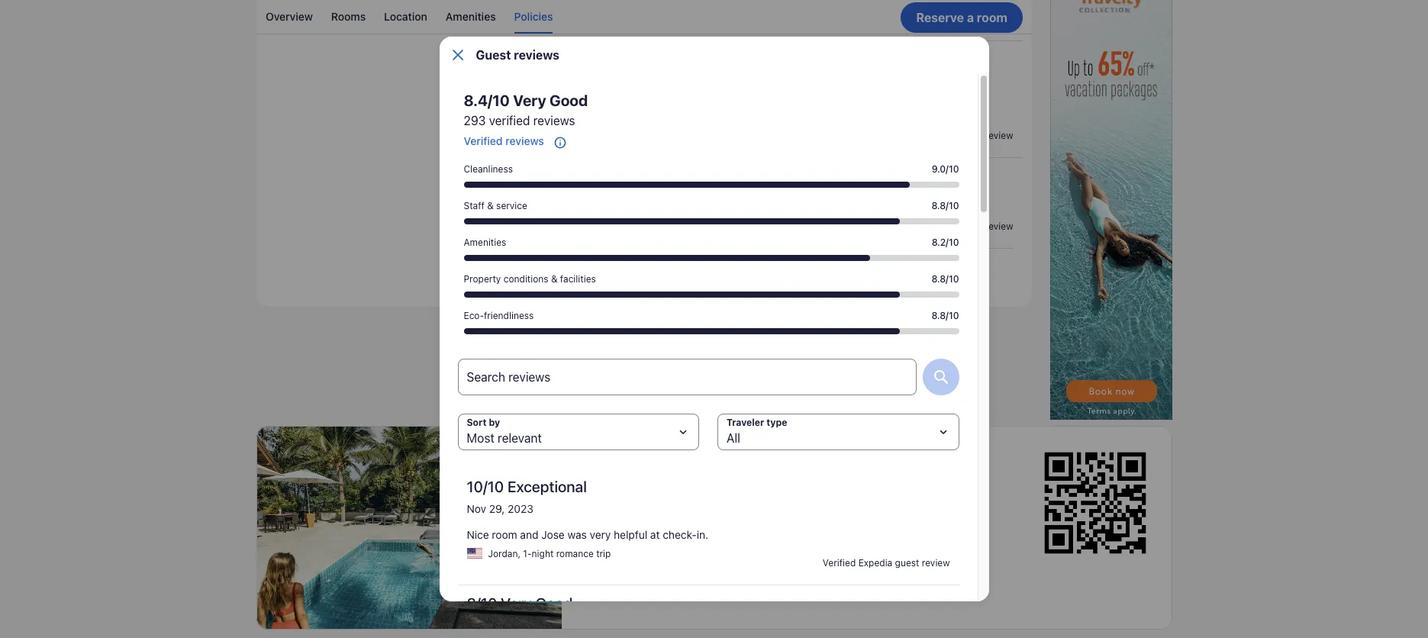 Task type: describe. For each thing, give the bounding box(es) containing it.
was for staff was great, room was wonderful. lots of stuff close as well.
[[636, 101, 655, 114]]

at
[[651, 528, 660, 541]]

10/10 exceptional nov 29, 2023
[[467, 478, 587, 515]]

cancel, go back to hotel details. image
[[449, 46, 467, 64]]

list containing overview
[[256, 0, 1032, 34]]

night for robert,
[[593, 121, 615, 132]]

friendliness
[[484, 310, 534, 321]]

close
[[776, 101, 802, 114]]

great,
[[576, 101, 605, 114]]

0 vertical spatial our
[[690, 344, 706, 355]]

romance
[[556, 548, 594, 560]]

0 vertical spatial amenities
[[445, 10, 496, 23]]

device
[[745, 575, 784, 589]]

see all reviews button
[[518, 258, 637, 289]]

nice room and jose was very helpful at check-in.
[[467, 528, 709, 541]]

8/10
[[467, 595, 497, 612]]

verified reviews
[[464, 134, 544, 147]]

verified reviews button
[[464, 128, 960, 157]]

hotels.com inside region
[[688, 443, 825, 476]]

verified hotels.com guest review for robert, 5-night business trip
[[872, 130, 1014, 141]]

0 vertical spatial room
[[608, 101, 633, 114]]

small image
[[550, 134, 570, 151]]

well.
[[819, 101, 841, 114]]

1- for chris,
[[576, 4, 585, 15]]

8.2/10
[[932, 237, 960, 248]]

review for chris, 1-night family trip
[[986, 13, 1014, 25]]

was for nice room and jose was very helpful at check-in.
[[568, 528, 587, 541]]

nice
[[467, 528, 489, 541]]

8.8/10 for service
[[932, 200, 960, 212]]

staff for staff & service
[[464, 200, 485, 212]]

rooms link
[[331, 0, 366, 34]]

tell us how we can improve our site
[[563, 344, 725, 355]]

how
[[595, 344, 614, 355]]

eco-friendliness
[[464, 310, 534, 321]]

was up the robert,
[[554, 101, 573, 114]]

service
[[496, 200, 528, 212]]

improve
[[651, 344, 688, 355]]

10/10 for 10/10 exceptional
[[527, 50, 564, 68]]

5-
[[583, 121, 593, 132]]

verified expedia guest review
[[823, 557, 950, 569]]

chris, 1-night family trip
[[548, 4, 652, 15]]

our inside the with the hotels.com app, you can: region
[[920, 575, 939, 589]]

verified inside dropdown button
[[464, 134, 503, 147]]

reviews inside 8.4/10 very good 293 verified reviews
[[533, 114, 575, 128]]

site
[[708, 344, 725, 355]]

robert,
[[548, 121, 580, 132]]

policies link
[[514, 0, 553, 34]]

1 horizontal spatial &
[[551, 273, 558, 285]]

property
[[464, 273, 501, 285]]

night for jordan,
[[532, 548, 554, 560]]

trip for robert, 5-night business trip
[[658, 121, 673, 132]]

the inside list item
[[735, 524, 751, 537]]

can
[[632, 344, 648, 355]]

staff & service
[[464, 200, 528, 212]]

dialog containing 8.4/10 very good
[[439, 37, 989, 638]]

4,
[[549, 192, 559, 205]]

jose
[[542, 528, 565, 541]]

facilities
[[560, 273, 596, 285]]

overview
[[265, 10, 313, 23]]

app
[[942, 575, 965, 589]]

3 8.8/10 from the top
[[932, 310, 960, 321]]

wonderful.
[[658, 101, 711, 114]]

reviews inside dropdown button
[[506, 134, 544, 147]]

expedia
[[859, 557, 893, 569]]

amenities link
[[445, 0, 496, 34]]

rooms
[[331, 10, 366, 23]]

verified for robert, 5-night business trip
[[872, 130, 905, 141]]

of
[[737, 101, 747, 114]]

property conditions & facilities
[[464, 273, 596, 285]]

guest reviews
[[476, 48, 560, 62]]

10/10 for 10/10 exceptional nov 4, 2023
[[527, 167, 564, 185]]

location
[[384, 10, 427, 23]]

easily manage your stay on the go list
[[580, 475, 1006, 538]]

8.4/10 very good 293 verified reviews
[[464, 92, 588, 128]]

review for robert, 5-night business trip
[[986, 130, 1014, 141]]

verified
[[489, 114, 530, 128]]

night for chris,
[[585, 4, 607, 15]]

10/10 for 10/10 exceptional nov 29, 2023
[[467, 478, 504, 496]]

good for 8.4/10 very good 293 verified reviews
[[550, 92, 588, 109]]

download
[[859, 575, 917, 589]]

exceptional for 10/10 exceptional nov 29, 2023
[[508, 478, 587, 496]]

exceptional for 10/10 exceptional nov 4, 2023
[[568, 167, 647, 185]]

29,
[[489, 502, 505, 515]]

verified for praveen, 1-night business trip
[[872, 221, 905, 232]]

verified for chris, 1-night family trip
[[872, 13, 905, 25]]

guest for robert, 5-night business trip
[[959, 130, 983, 141]]

business for praveen, 1-night business trip
[[622, 212, 660, 223]]

stuff
[[750, 101, 773, 114]]

staff for staff was great, room was wonderful. lots of stuff close as well.
[[527, 101, 551, 114]]

293
[[464, 114, 486, 128]]

camera
[[787, 575, 831, 589]]

trip for praveen, 1-night business trip
[[662, 212, 677, 223]]

8.8/10 for &
[[932, 273, 960, 285]]

policies
[[514, 10, 553, 23]]

hotels.com for chris, 1-night family trip
[[907, 13, 956, 25]]

guest for chris, 1-night family trip
[[959, 13, 983, 25]]



Task type: vqa. For each thing, say whether or not it's contained in the screenshot.


Task type: locate. For each thing, give the bounding box(es) containing it.
1 vertical spatial our
[[920, 575, 939, 589]]

was up romance
[[568, 528, 587, 541]]

reviews
[[514, 48, 560, 62], [533, 114, 575, 128], [506, 134, 544, 147], [576, 267, 621, 280]]

2023
[[562, 192, 588, 205], [508, 502, 534, 515]]

your right with
[[716, 575, 742, 589]]

1 vertical spatial business
[[622, 212, 660, 223]]

1 vertical spatial 10/10
[[527, 167, 564, 185]]

nov inside 10/10 exceptional nov 4, 2023
[[527, 192, 547, 205]]

2023 up praveen,
[[562, 192, 588, 205]]

0 vertical spatial very
[[513, 92, 546, 109]]

we
[[616, 344, 629, 355]]

as
[[805, 101, 816, 114]]

1- right chris,
[[576, 4, 585, 15]]

easily manage your stay on the go
[[598, 524, 766, 537]]

0 horizontal spatial the
[[612, 575, 632, 589]]

qr code image
[[1037, 445, 1154, 562]]

1 horizontal spatial 1-
[[576, 4, 585, 15]]

& left all
[[551, 273, 558, 285]]

1 vertical spatial 8.8/10
[[932, 273, 960, 285]]

1 vertical spatial the
[[735, 524, 751, 537]]

with
[[687, 575, 713, 589]]

trip
[[638, 4, 652, 15], [658, 121, 673, 132], [662, 212, 677, 223], [597, 548, 611, 560]]

praveen,
[[548, 212, 586, 223]]

1 vertical spatial exceptional
[[568, 167, 647, 185]]

0 vertical spatial and
[[520, 528, 539, 541]]

0 vertical spatial nov
[[527, 192, 547, 205]]

us
[[582, 344, 593, 355]]

was left wonderful.
[[636, 101, 655, 114]]

1 vertical spatial verified hotels.com guest review
[[872, 130, 1014, 141]]

lots
[[713, 101, 734, 114]]

scan the qr code with your device camera and download our app
[[580, 575, 965, 589]]

2 8.8/10 from the top
[[932, 273, 960, 285]]

review
[[986, 13, 1014, 25], [986, 130, 1014, 141], [986, 221, 1014, 232], [922, 557, 950, 569]]

0 vertical spatial verified hotels.com guest review
[[872, 13, 1014, 25]]

0 vertical spatial the
[[643, 443, 682, 476]]

helpful
[[614, 528, 648, 541]]

list item
[[580, 484, 994, 498]]

0 horizontal spatial your
[[672, 524, 693, 537]]

0 horizontal spatial and
[[520, 528, 539, 541]]

staff inside dialog
[[464, 200, 485, 212]]

manage
[[630, 524, 669, 537]]

exceptional for 10/10 exceptional
[[568, 50, 647, 68]]

nov
[[527, 192, 547, 205], [467, 502, 486, 515]]

room
[[608, 101, 633, 114], [492, 528, 517, 541]]

0 vertical spatial your
[[672, 524, 693, 537]]

1 vertical spatial and
[[834, 575, 856, 589]]

very for 8.4/10
[[513, 92, 546, 109]]

night inside dialog
[[532, 548, 554, 560]]

business down 10/10 exceptional nov 4, 2023
[[622, 212, 660, 223]]

0 horizontal spatial room
[[492, 528, 517, 541]]

the right with
[[643, 443, 682, 476]]

1 vertical spatial 1-
[[589, 212, 597, 223]]

8.8/10 down 8.2/10
[[932, 273, 960, 285]]

hotels.com for robert, 5-night business trip
[[907, 130, 956, 141]]

exceptional up jose
[[508, 478, 587, 496]]

1 horizontal spatial nov
[[527, 192, 547, 205]]

stay
[[696, 524, 717, 537]]

good up the robert,
[[550, 92, 588, 109]]

1 horizontal spatial your
[[716, 575, 742, 589]]

10/10 exceptional nov 4, 2023
[[527, 167, 647, 205]]

10/10 inside 10/10 exceptional nov 29, 2023
[[467, 478, 504, 496]]

review for praveen, 1-night business trip
[[986, 221, 1014, 232]]

&
[[487, 200, 494, 212], [551, 273, 558, 285]]

0 vertical spatial 10/10
[[527, 50, 564, 68]]

1 vertical spatial nov
[[467, 502, 486, 515]]

and inside dialog
[[520, 528, 539, 541]]

0 horizontal spatial nov
[[467, 502, 486, 515]]

1 vertical spatial &
[[551, 273, 558, 285]]

2023 for 10/10 exceptional nov 4, 2023
[[562, 192, 588, 205]]

night for praveen,
[[597, 212, 619, 223]]

exceptional
[[568, 50, 647, 68], [568, 167, 647, 185], [508, 478, 587, 496]]

location link
[[384, 0, 427, 34]]

trip for jordan, 1-night romance trip
[[597, 548, 611, 560]]

amenities up cancel, go back to hotel details. image
[[445, 10, 496, 23]]

0 vertical spatial staff
[[527, 101, 551, 114]]

very for 8/10
[[501, 595, 532, 612]]

easily
[[598, 524, 627, 537]]

business right 5-
[[617, 121, 655, 132]]

2023 for 10/10 exceptional nov 29, 2023
[[508, 502, 534, 515]]

1 vertical spatial very
[[501, 595, 532, 612]]

nov inside 10/10 exceptional nov 29, 2023
[[467, 502, 486, 515]]

very
[[513, 92, 546, 109], [501, 595, 532, 612]]

in.
[[697, 528, 709, 541]]

search button image
[[932, 368, 950, 386]]

and left jose
[[520, 528, 539, 541]]

tell
[[563, 344, 579, 355]]

1 verified hotels.com guest review from the top
[[872, 13, 1014, 25]]

with
[[580, 443, 637, 476]]

the
[[643, 443, 682, 476], [735, 524, 751, 537], [612, 575, 632, 589]]

our left the app
[[920, 575, 939, 589]]

night down jose
[[532, 548, 554, 560]]

1 horizontal spatial the
[[643, 443, 682, 476]]

your inside list item
[[672, 524, 693, 537]]

night down great,
[[593, 121, 615, 132]]

0 horizontal spatial staff
[[464, 200, 485, 212]]

business for robert, 5-night business trip
[[617, 121, 655, 132]]

jordan, 1-night romance trip
[[488, 548, 611, 560]]

reviews down verified
[[506, 134, 544, 147]]

exceptional down chris, 1-night family trip
[[568, 50, 647, 68]]

None text field
[[458, 359, 917, 396]]

the for hotels.com
[[643, 443, 682, 476]]

our
[[690, 344, 706, 355], [920, 575, 939, 589]]

10/10 down 'policies' link
[[527, 50, 564, 68]]

with the hotels.com app, you can: region
[[580, 443, 1006, 596]]

staff up the robert,
[[527, 101, 551, 114]]

praveen, 1-night business trip
[[548, 212, 677, 223]]

robert, 5-night business trip
[[548, 121, 673, 132]]

guest
[[476, 48, 511, 62]]

review for jordan, 1-night romance trip
[[922, 557, 950, 569]]

1 vertical spatial staff
[[464, 200, 485, 212]]

8/10 very good
[[467, 595, 573, 612]]

0 vertical spatial business
[[617, 121, 655, 132]]

2023 inside 10/10 exceptional nov 4, 2023
[[562, 192, 588, 205]]

2 vertical spatial 8.8/10
[[932, 310, 960, 321]]

1 vertical spatial room
[[492, 528, 517, 541]]

nov left 29,
[[467, 502, 486, 515]]

2 vertical spatial the
[[612, 575, 632, 589]]

eco-
[[464, 310, 484, 321]]

& left 'service'
[[487, 200, 494, 212]]

jordan,
[[488, 548, 521, 560]]

conditions
[[504, 273, 549, 285]]

hotels.com
[[907, 13, 956, 25], [907, 130, 956, 141], [907, 221, 956, 232], [688, 443, 825, 476]]

very up verified
[[513, 92, 546, 109]]

verified
[[872, 13, 905, 25], [872, 130, 905, 141], [464, 134, 503, 147], [872, 221, 905, 232], [823, 557, 856, 569]]

guest for praveen, 1-night business trip
[[959, 221, 983, 232]]

1- right jordan, in the bottom left of the page
[[523, 548, 532, 560]]

guest
[[959, 13, 983, 25], [959, 130, 983, 141], [959, 221, 983, 232], [895, 557, 920, 569]]

list
[[256, 0, 1032, 34]]

go
[[754, 524, 766, 537]]

10/10 exceptional
[[527, 50, 647, 68]]

your
[[672, 524, 693, 537], [716, 575, 742, 589]]

trip for chris, 1-night family trip
[[638, 4, 652, 15]]

1 8.8/10 from the top
[[932, 200, 960, 212]]

8.4/10
[[464, 92, 510, 109]]

8.8/10 up 8.2/10
[[932, 200, 960, 212]]

1 horizontal spatial 2023
[[562, 192, 588, 205]]

1 vertical spatial 2023
[[508, 502, 534, 515]]

see all reviews
[[534, 267, 621, 280]]

was
[[554, 101, 573, 114], [636, 101, 655, 114], [568, 528, 587, 541]]

cleanliness
[[464, 163, 513, 175]]

0 horizontal spatial &
[[487, 200, 494, 212]]

room up jordan, in the bottom left of the page
[[492, 528, 517, 541]]

scan
[[580, 575, 609, 589]]

all
[[559, 267, 573, 280]]

0 vertical spatial 8.8/10
[[932, 200, 960, 212]]

0 horizontal spatial 1-
[[523, 548, 532, 560]]

1 vertical spatial your
[[716, 575, 742, 589]]

1-
[[576, 4, 585, 15], [589, 212, 597, 223], [523, 548, 532, 560]]

1- for jordan,
[[523, 548, 532, 560]]

nov for 10/10 exceptional nov 29, 2023
[[467, 502, 486, 515]]

staff
[[527, 101, 551, 114], [464, 200, 485, 212]]

good for 8/10 very good
[[536, 595, 573, 612]]

reviews down 'policies' link
[[514, 48, 560, 62]]

0 horizontal spatial our
[[690, 344, 706, 355]]

2 horizontal spatial the
[[735, 524, 751, 537]]

0 horizontal spatial 2023
[[508, 502, 534, 515]]

guest for jordan, 1-night romance trip
[[895, 557, 920, 569]]

dialog
[[439, 37, 989, 638]]

verified for jordan, 1-night romance trip
[[823, 557, 856, 569]]

exceptional up the praveen, 1-night business trip
[[568, 167, 647, 185]]

on
[[720, 524, 732, 537]]

1 horizontal spatial our
[[920, 575, 939, 589]]

night left family
[[585, 4, 607, 15]]

3 verified hotels.com guest review from the top
[[872, 221, 1014, 232]]

your left in.
[[672, 524, 693, 537]]

1- right praveen,
[[589, 212, 597, 223]]

staff left 'service'
[[464, 200, 485, 212]]

2 vertical spatial exceptional
[[508, 478, 587, 496]]

night
[[585, 4, 607, 15], [593, 121, 615, 132], [597, 212, 619, 223], [532, 548, 554, 560]]

guest inside dialog
[[895, 557, 920, 569]]

check-
[[663, 528, 697, 541]]

0 vertical spatial 1-
[[576, 4, 585, 15]]

chris,
[[548, 4, 574, 15]]

the right on
[[735, 524, 751, 537]]

and right the camera
[[834, 575, 856, 589]]

2 vertical spatial verified hotels.com guest review
[[872, 221, 1014, 232]]

amenities
[[445, 10, 496, 23], [464, 237, 507, 248]]

very right 8/10
[[501, 595, 532, 612]]

code
[[655, 575, 684, 589]]

10/10 inside 10/10 exceptional nov 4, 2023
[[527, 167, 564, 185]]

the for qr
[[612, 575, 632, 589]]

very
[[590, 528, 611, 541]]

you
[[887, 443, 932, 476]]

1 horizontal spatial room
[[608, 101, 633, 114]]

10/10 up 29,
[[467, 478, 504, 496]]

amenities up "property"
[[464, 237, 507, 248]]

2 vertical spatial 1-
[[523, 548, 532, 560]]

good
[[550, 92, 588, 109], [536, 595, 573, 612]]

1- for praveen,
[[589, 212, 597, 223]]

2023 right 29,
[[508, 502, 534, 515]]

9.0/10
[[932, 163, 960, 175]]

10/10
[[527, 50, 564, 68], [527, 167, 564, 185], [467, 478, 504, 496]]

see
[[534, 267, 556, 280]]

hotels.com for praveen, 1-night business trip
[[907, 221, 956, 232]]

0 vertical spatial 2023
[[562, 192, 588, 205]]

reviews inside button
[[576, 267, 621, 280]]

1 vertical spatial amenities
[[464, 237, 507, 248]]

2023 inside 10/10 exceptional nov 29, 2023
[[508, 502, 534, 515]]

easily manage your stay on the go list item
[[580, 524, 994, 538]]

exceptional inside 10/10 exceptional nov 4, 2023
[[568, 167, 647, 185]]

good inside 8.4/10 very good 293 verified reviews
[[550, 92, 588, 109]]

2 vertical spatial 10/10
[[467, 478, 504, 496]]

room up "robert, 5-night business trip"
[[608, 101, 633, 114]]

can:
[[937, 443, 988, 476]]

nov for 10/10 exceptional nov 4, 2023
[[527, 192, 547, 205]]

with the hotels.com app, you can:
[[580, 443, 988, 476]]

overview link
[[265, 0, 313, 34]]

family
[[609, 4, 635, 15]]

2 horizontal spatial 1-
[[589, 212, 597, 223]]

good down jordan, 1-night romance trip
[[536, 595, 573, 612]]

reviews up small icon
[[533, 114, 575, 128]]

1 horizontal spatial and
[[834, 575, 856, 589]]

0 vertical spatial &
[[487, 200, 494, 212]]

and inside the with the hotels.com app, you can: region
[[834, 575, 856, 589]]

the left qr
[[612, 575, 632, 589]]

app,
[[831, 443, 882, 476]]

2 verified hotels.com guest review from the top
[[872, 130, 1014, 141]]

reviews right all
[[576, 267, 621, 280]]

0 vertical spatial exceptional
[[568, 50, 647, 68]]

0 vertical spatial good
[[550, 92, 588, 109]]

qr
[[635, 575, 652, 589]]

8.8/10 up the search button icon
[[932, 310, 960, 321]]

8.8/10
[[932, 200, 960, 212], [932, 273, 960, 285], [932, 310, 960, 321]]

very inside 8.4/10 very good 293 verified reviews
[[513, 92, 546, 109]]

verified hotels.com guest review for chris, 1-night family trip
[[872, 13, 1014, 25]]

1 horizontal spatial staff
[[527, 101, 551, 114]]

nov left 4,
[[527, 192, 547, 205]]

verified hotels.com guest review for praveen, 1-night business trip
[[872, 221, 1014, 232]]

night down 10/10 exceptional nov 4, 2023
[[597, 212, 619, 223]]

our left the site
[[690, 344, 706, 355]]

exceptional inside 10/10 exceptional nov 29, 2023
[[508, 478, 587, 496]]

staff was great, room was wonderful. lots of stuff close as well.
[[527, 101, 841, 114]]

1 vertical spatial good
[[536, 595, 573, 612]]

10/10 up 4,
[[527, 167, 564, 185]]



